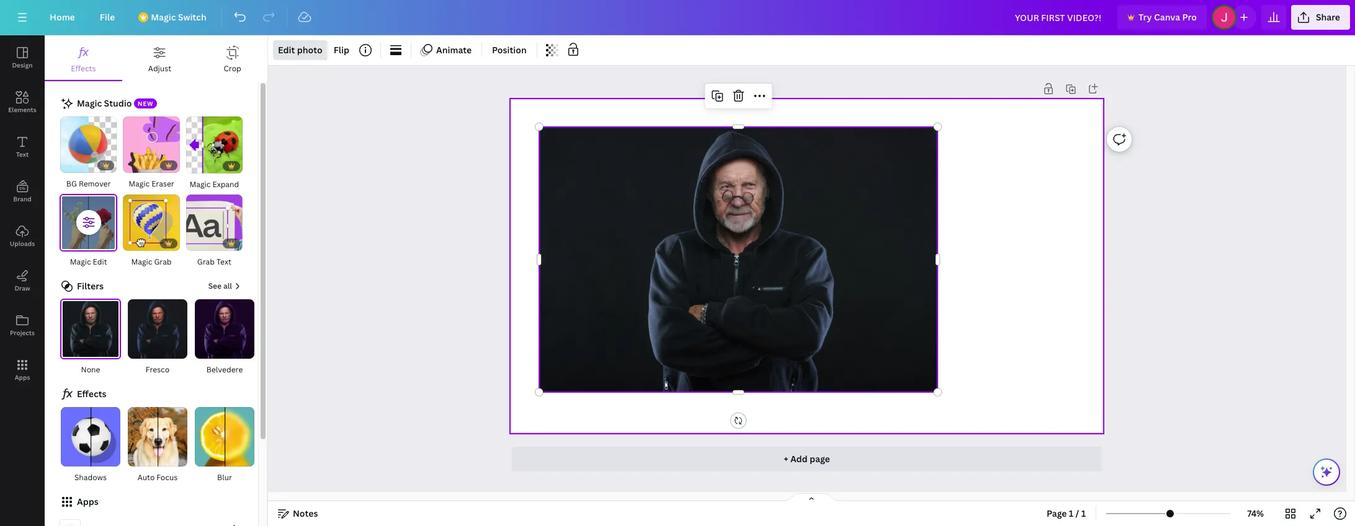 Task type: vqa. For each thing, say whether or not it's contained in the screenshot.
Start
no



Task type: describe. For each thing, give the bounding box(es) containing it.
draw
[[15, 284, 30, 293]]

new
[[138, 99, 153, 108]]

text button
[[0, 125, 45, 169]]

blur button
[[194, 407, 256, 485]]

animate
[[436, 44, 472, 56]]

/
[[1076, 508, 1079, 520]]

shadows button
[[60, 407, 122, 485]]

try canva pro
[[1139, 11, 1197, 23]]

crop button
[[197, 35, 267, 80]]

text inside 'button'
[[16, 150, 29, 159]]

flip button
[[329, 40, 354, 60]]

page 1 / 1
[[1047, 508, 1086, 520]]

edit inside button
[[93, 257, 107, 267]]

projects button
[[0, 303, 45, 348]]

magic for magic studio new
[[77, 97, 102, 109]]

position button
[[487, 40, 532, 60]]

position
[[492, 44, 527, 56]]

canva assistant image
[[1319, 465, 1334, 480]]

studio
[[104, 97, 132, 109]]

try
[[1139, 11, 1152, 23]]

flip
[[334, 44, 349, 56]]

see all button
[[207, 279, 243, 294]]

fresco
[[146, 365, 170, 376]]

auto focus
[[138, 473, 178, 484]]

expand
[[212, 179, 239, 190]]

all
[[223, 281, 232, 292]]

uploads
[[10, 239, 35, 248]]

74% button
[[1235, 504, 1276, 524]]

elements button
[[0, 80, 45, 125]]

magic studio new
[[77, 97, 153, 109]]

elements
[[8, 105, 36, 114]]

crop
[[224, 63, 241, 74]]

brand button
[[0, 169, 45, 214]]

none button
[[60, 299, 122, 377]]

share
[[1316, 11, 1340, 23]]

design
[[12, 61, 33, 69]]

adjust
[[148, 63, 171, 74]]

Design title text field
[[1005, 5, 1113, 30]]

filters
[[77, 280, 104, 292]]

main menu bar
[[0, 0, 1355, 35]]

canva
[[1154, 11, 1180, 23]]

magic eraser button
[[122, 116, 180, 192]]

share button
[[1291, 5, 1350, 30]]

file
[[100, 11, 115, 23]]

bg remover
[[66, 179, 111, 189]]

magic switch button
[[130, 5, 216, 30]]

home link
[[40, 5, 85, 30]]

magic expand
[[190, 179, 239, 190]]

page
[[810, 454, 830, 465]]

apps inside button
[[15, 374, 30, 382]]

bg
[[66, 179, 77, 189]]

belvedere button
[[194, 299, 256, 377]]

design button
[[0, 35, 45, 80]]

add
[[790, 454, 808, 465]]

grab text button
[[185, 194, 243, 269]]



Task type: locate. For each thing, give the bounding box(es) containing it.
+
[[784, 454, 788, 465]]

grab
[[154, 257, 172, 267], [197, 257, 215, 267]]

+ add page
[[784, 454, 830, 465]]

1 horizontal spatial edit
[[278, 44, 295, 56]]

magic left expand
[[190, 179, 211, 190]]

eraser
[[151, 179, 174, 189]]

animate button
[[416, 40, 477, 60]]

see all
[[208, 281, 232, 292]]

magic for magic switch
[[151, 11, 176, 23]]

edit left photo
[[278, 44, 295, 56]]

fresco button
[[127, 299, 189, 377]]

text up the brand button
[[16, 150, 29, 159]]

+ add page button
[[512, 447, 1102, 472]]

grab up the see
[[197, 257, 215, 267]]

1 horizontal spatial 1
[[1081, 508, 1086, 520]]

1 right /
[[1081, 508, 1086, 520]]

1
[[1069, 508, 1074, 520], [1081, 508, 1086, 520]]

1 horizontal spatial apps
[[77, 497, 98, 508]]

projects
[[10, 329, 35, 338]]

edit photo
[[278, 44, 322, 56]]

text
[[16, 150, 29, 159], [216, 257, 231, 267]]

magic for magic eraser
[[129, 179, 150, 189]]

0 horizontal spatial text
[[16, 150, 29, 159]]

home
[[50, 11, 75, 23]]

show pages image
[[782, 493, 841, 503]]

magic for magic edit
[[70, 257, 91, 267]]

0 vertical spatial edit
[[278, 44, 295, 56]]

0 horizontal spatial 1
[[1069, 508, 1074, 520]]

notes button
[[273, 504, 323, 524]]

0 horizontal spatial edit
[[93, 257, 107, 267]]

uploads button
[[0, 214, 45, 259]]

1 horizontal spatial grab
[[197, 257, 215, 267]]

belvedere
[[206, 365, 243, 376]]

shadows
[[74, 473, 107, 484]]

edit up filters
[[93, 257, 107, 267]]

side panel tab list
[[0, 35, 45, 393]]

effects up magic studio new
[[71, 63, 96, 74]]

74%
[[1247, 508, 1264, 520]]

0 vertical spatial effects
[[71, 63, 96, 74]]

magic left studio
[[77, 97, 102, 109]]

page
[[1047, 508, 1067, 520]]

effects down none
[[77, 389, 106, 400]]

bg remover button
[[60, 116, 117, 192]]

apps down projects
[[15, 374, 30, 382]]

magic grab
[[131, 257, 172, 267]]

1 vertical spatial apps
[[77, 497, 98, 508]]

magic for magic expand
[[190, 179, 211, 190]]

1 vertical spatial text
[[216, 257, 231, 267]]

see
[[208, 281, 222, 292]]

magic expand button
[[185, 116, 243, 192]]

0 vertical spatial apps
[[15, 374, 30, 382]]

adjust button
[[122, 35, 197, 80]]

1 grab from the left
[[154, 257, 172, 267]]

photo
[[297, 44, 322, 56]]

magic left switch
[[151, 11, 176, 23]]

1 vertical spatial edit
[[93, 257, 107, 267]]

blur
[[217, 473, 232, 484]]

magic right magic edit
[[131, 257, 152, 267]]

1 horizontal spatial text
[[216, 257, 231, 267]]

edit photo button
[[273, 40, 327, 60]]

magic for magic grab
[[131, 257, 152, 267]]

text up the see all
[[216, 257, 231, 267]]

magic
[[151, 11, 176, 23], [77, 97, 102, 109], [129, 179, 150, 189], [190, 179, 211, 190], [70, 257, 91, 267], [131, 257, 152, 267]]

apps button
[[0, 348, 45, 393]]

auto focus button
[[127, 407, 189, 485]]

none
[[81, 365, 100, 376]]

remover
[[79, 179, 111, 189]]

edit
[[278, 44, 295, 56], [93, 257, 107, 267]]

try canva pro button
[[1117, 5, 1207, 30]]

magic up filters
[[70, 257, 91, 267]]

1 left /
[[1069, 508, 1074, 520]]

focus
[[157, 473, 178, 484]]

magic inside "button"
[[190, 179, 211, 190]]

magic switch
[[151, 11, 206, 23]]

magic left eraser on the left top of the page
[[129, 179, 150, 189]]

edit inside popup button
[[278, 44, 295, 56]]

magic edit
[[70, 257, 107, 267]]

magic edit button
[[60, 194, 117, 269]]

effects button
[[45, 35, 122, 80]]

magic eraser
[[129, 179, 174, 189]]

pro
[[1182, 11, 1197, 23]]

draw button
[[0, 259, 45, 303]]

effects
[[71, 63, 96, 74], [77, 389, 106, 400]]

text inside button
[[216, 257, 231, 267]]

notes
[[293, 508, 318, 520]]

1 1 from the left
[[1069, 508, 1074, 520]]

grab left grab text
[[154, 257, 172, 267]]

1 vertical spatial effects
[[77, 389, 106, 400]]

apps down shadows
[[77, 497, 98, 508]]

2 grab from the left
[[197, 257, 215, 267]]

auto
[[138, 473, 155, 484]]

apps
[[15, 374, 30, 382], [77, 497, 98, 508]]

0 vertical spatial text
[[16, 150, 29, 159]]

switch
[[178, 11, 206, 23]]

0 horizontal spatial grab
[[154, 257, 172, 267]]

magic grab button
[[122, 194, 180, 269]]

grab inside button
[[197, 257, 215, 267]]

grab inside button
[[154, 257, 172, 267]]

effects inside button
[[71, 63, 96, 74]]

file button
[[90, 5, 125, 30]]

brand
[[13, 195, 31, 204]]

0 horizontal spatial apps
[[15, 374, 30, 382]]

2 1 from the left
[[1081, 508, 1086, 520]]

magic inside button
[[151, 11, 176, 23]]

grab text
[[197, 257, 231, 267]]



